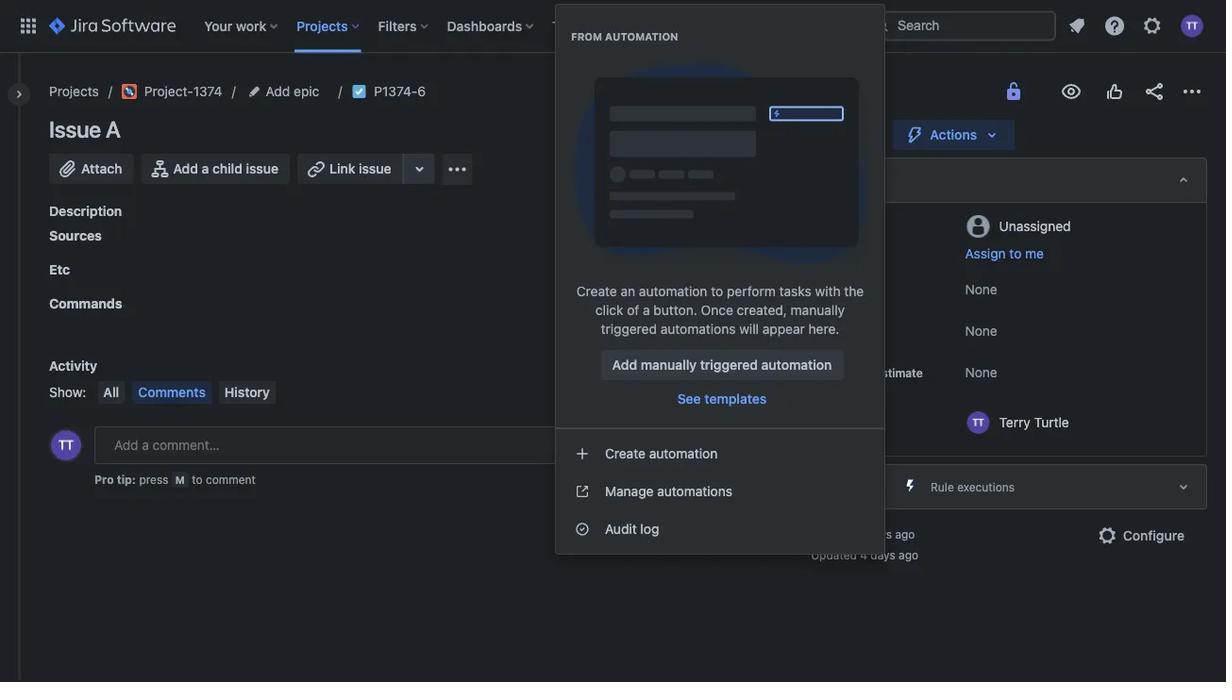 Task type: vqa. For each thing, say whether or not it's contained in the screenshot.
the people
no



Task type: locate. For each thing, give the bounding box(es) containing it.
manually inside create an automation to perform tasks with the click of a button. once created, manually triggered automations will appear here.
[[791, 303, 845, 318]]

0 vertical spatial a
[[202, 161, 209, 177]]

pro
[[94, 473, 114, 486]]

terry turtle
[[999, 414, 1069, 430]]

filters button
[[372, 11, 436, 41]]

jira software image
[[49, 15, 176, 37], [49, 15, 176, 37]]

assign to me button
[[965, 244, 1187, 263]]

add inside dropdown button
[[266, 84, 290, 99]]

group
[[556, 428, 884, 554]]

automation inside group
[[605, 31, 678, 43]]

1 horizontal spatial automation
[[812, 479, 885, 495]]

to up once
[[711, 284, 723, 299]]

add inside the from automation group
[[612, 357, 637, 373]]

reporter
[[812, 415, 860, 429]]

activity
[[49, 358, 97, 374]]

add left epic
[[266, 84, 290, 99]]

none
[[965, 282, 997, 297], [965, 323, 997, 339], [965, 365, 997, 380]]

automations down once
[[660, 321, 736, 337]]

0 vertical spatial to
[[1009, 246, 1022, 261]]

create
[[577, 284, 617, 299], [605, 446, 646, 462]]

project-1374
[[144, 84, 222, 99]]

triggered up newest first icon
[[700, 357, 758, 373]]

automation down appear
[[761, 357, 832, 373]]

1 horizontal spatial add
[[266, 84, 290, 99]]

dashboards button
[[441, 11, 541, 41]]

see
[[677, 391, 701, 407]]

help image
[[1103, 15, 1126, 37]]

create inside create automation link
[[605, 446, 646, 462]]

1 vertical spatial to
[[711, 284, 723, 299]]

create up manage
[[605, 446, 646, 462]]

add for add epic
[[266, 84, 290, 99]]

1 vertical spatial automation
[[761, 357, 832, 373]]

add down of
[[612, 357, 637, 373]]

projects
[[297, 18, 348, 34], [49, 84, 99, 99]]

automations
[[660, 321, 736, 337], [657, 484, 732, 499]]

a right of
[[643, 303, 650, 318]]

1 vertical spatial projects
[[49, 84, 99, 99]]

0 vertical spatial triggered
[[601, 321, 657, 337]]

an
[[621, 284, 635, 299]]

profile image of terry turtle image
[[51, 430, 81, 461]]

automation element
[[800, 464, 1207, 510]]

2 vertical spatial automation
[[649, 446, 718, 462]]

add
[[266, 84, 290, 99], [173, 161, 198, 177], [612, 357, 637, 373]]

projects inside dropdown button
[[297, 18, 348, 34]]

copy link to issue image
[[422, 83, 437, 98]]

add inside "button"
[[173, 161, 198, 177]]

group containing create automation
[[556, 428, 884, 554]]

banner
[[0, 0, 1226, 53]]

6
[[418, 84, 426, 99]]

1 vertical spatial automations
[[657, 484, 732, 499]]

all button
[[98, 381, 125, 404]]

Add a comment… field
[[94, 427, 745, 464]]

rule executions
[[931, 480, 1015, 494]]

menu bar
[[94, 381, 279, 404]]

0 horizontal spatial projects
[[49, 84, 99, 99]]

to left me
[[1009, 246, 1022, 261]]

manually up oldest
[[641, 357, 697, 373]]

add a child issue
[[173, 161, 278, 177]]

add epic button
[[245, 80, 325, 103]]

0 vertical spatial projects
[[297, 18, 348, 34]]

settings image
[[1141, 15, 1164, 37]]

0 horizontal spatial automation
[[605, 31, 678, 43]]

oldest
[[645, 385, 686, 400]]

0 vertical spatial automation
[[605, 31, 678, 43]]

manually
[[791, 303, 845, 318], [641, 357, 697, 373]]

1 horizontal spatial projects
[[297, 18, 348, 34]]

a left child
[[202, 161, 209, 177]]

link issue button
[[297, 154, 404, 184]]

menu containing create an automation to perform tasks with the click of a button. once created, manually triggered automations will appear here.
[[556, 5, 884, 554]]

2 none from the top
[[965, 323, 997, 339]]

add left child
[[173, 161, 198, 177]]

projects up epic
[[297, 18, 348, 34]]

manually up here.
[[791, 303, 845, 318]]

automation right from
[[605, 31, 678, 43]]

1 horizontal spatial to
[[711, 284, 723, 299]]

1 horizontal spatial issue
[[359, 161, 391, 177]]

sprint
[[812, 325, 845, 338]]

story point estimate
[[812, 366, 923, 379]]

2 horizontal spatial to
[[1009, 246, 1022, 261]]

0 vertical spatial automations
[[660, 321, 736, 337]]

issue
[[246, 161, 278, 177], [359, 161, 391, 177]]

1 vertical spatial a
[[643, 303, 650, 318]]

0 vertical spatial manually
[[791, 303, 845, 318]]

to
[[1009, 246, 1022, 261], [711, 284, 723, 299], [192, 473, 203, 486]]

none for sprint
[[965, 323, 997, 339]]

assign to me
[[965, 246, 1044, 261]]

1374
[[193, 84, 222, 99]]

history button
[[219, 381, 276, 404]]

2 vertical spatial add
[[612, 357, 637, 373]]

comments button
[[132, 381, 211, 404]]

automation up 4 days ago updated 4 days ago
[[812, 479, 885, 495]]

to right "m"
[[192, 473, 203, 486]]

0 horizontal spatial triggered
[[601, 321, 657, 337]]

automation inside create an automation to perform tasks with the click of a button. once created, manually triggered automations will appear here.
[[639, 284, 707, 299]]

create inside create an automation to perform tasks with the click of a button. once created, manually triggered automations will appear here.
[[577, 284, 617, 299]]

issue right child
[[246, 161, 278, 177]]

projects for projects dropdown button
[[297, 18, 348, 34]]

1 issue from the left
[[246, 161, 278, 177]]

2 issue from the left
[[359, 161, 391, 177]]

terry
[[999, 414, 1031, 430]]

automation up button.
[[639, 284, 707, 299]]

create up click on the top of the page
[[577, 284, 617, 299]]

triggered inside create an automation to perform tasks with the click of a button. once created, manually triggered automations will appear here.
[[601, 321, 657, 337]]

dashboards
[[447, 18, 522, 34]]

sources
[[49, 228, 102, 244]]

tasks
[[779, 284, 811, 299]]

1 vertical spatial add
[[173, 161, 198, 177]]

created,
[[737, 303, 787, 318]]

1 vertical spatial none
[[965, 323, 997, 339]]

configure
[[1123, 528, 1185, 544]]

link issue
[[329, 161, 391, 177]]

vote options: no one has voted for this issue yet. image
[[1103, 80, 1126, 103]]

0 vertical spatial none
[[965, 282, 997, 297]]

automations down create automation link
[[657, 484, 732, 499]]

ago
[[895, 528, 915, 541], [899, 548, 919, 562]]

comments
[[138, 385, 206, 400]]

create an automation to perform tasks with the click of a button. once created, manually triggered automations will appear here.
[[577, 284, 864, 337]]

filters
[[378, 18, 417, 34]]

projects up 'issue'
[[49, 84, 99, 99]]

will
[[739, 321, 759, 337]]

press
[[139, 473, 168, 486]]

0 horizontal spatial issue
[[246, 161, 278, 177]]

0 vertical spatial automation
[[639, 284, 707, 299]]

to inside create an automation to perform tasks with the click of a button. once created, manually triggered automations will appear here.
[[711, 284, 723, 299]]

button.
[[654, 303, 697, 318]]

labels
[[812, 283, 848, 296]]

0 vertical spatial create
[[577, 284, 617, 299]]

2 vertical spatial none
[[965, 365, 997, 380]]

issue right the link
[[359, 161, 391, 177]]

details element
[[800, 158, 1207, 203]]

1 vertical spatial manually
[[641, 357, 697, 373]]

p1374-6 link
[[374, 80, 426, 103]]

4 right updated
[[860, 548, 867, 562]]

manage automations
[[605, 484, 732, 499]]

1 vertical spatial create
[[605, 446, 646, 462]]

Search field
[[867, 11, 1056, 41]]

4
[[857, 528, 864, 541], [860, 548, 867, 562]]

add epic
[[266, 84, 319, 99]]

0 horizontal spatial to
[[192, 473, 203, 486]]

show:
[[49, 385, 86, 400]]

link web pages and more image
[[408, 158, 431, 180]]

menu
[[556, 5, 884, 554]]

issue
[[49, 116, 101, 143]]

1 horizontal spatial a
[[643, 303, 650, 318]]

automation up manage automations
[[649, 446, 718, 462]]

3 none from the top
[[965, 365, 997, 380]]

0 horizontal spatial add
[[173, 161, 198, 177]]

1 vertical spatial automation
[[812, 479, 885, 495]]

automation
[[639, 284, 707, 299], [761, 357, 832, 373], [649, 446, 718, 462]]

1 horizontal spatial manually
[[791, 303, 845, 318]]

appear
[[762, 321, 805, 337]]

commands
[[49, 296, 122, 311]]

4 up updated
[[857, 528, 864, 541]]

triggered
[[601, 321, 657, 337], [700, 357, 758, 373]]

2 vertical spatial to
[[192, 473, 203, 486]]

share image
[[1143, 80, 1166, 103]]

automations inside group
[[657, 484, 732, 499]]

automation inside group
[[649, 446, 718, 462]]

search image
[[875, 18, 890, 34]]

notifications image
[[1066, 15, 1088, 37]]

1 vertical spatial triggered
[[700, 357, 758, 373]]

1 none from the top
[[965, 282, 997, 297]]

0 vertical spatial add
[[266, 84, 290, 99]]

automation
[[605, 31, 678, 43], [812, 479, 885, 495]]

0 horizontal spatial a
[[202, 161, 209, 177]]

0 horizontal spatial manually
[[641, 357, 697, 373]]

days
[[867, 528, 892, 541], [871, 548, 895, 562]]

triggered down of
[[601, 321, 657, 337]]

the
[[844, 284, 864, 299]]

2 horizontal spatial add
[[612, 357, 637, 373]]

from automation group
[[556, 10, 884, 422]]

0 vertical spatial 4
[[857, 528, 864, 541]]



Task type: describe. For each thing, give the bounding box(es) containing it.
audit
[[605, 522, 637, 537]]

audit log
[[605, 522, 659, 537]]

teams button
[[547, 11, 610, 41]]

history
[[225, 385, 270, 400]]

of
[[627, 303, 639, 318]]

a
[[106, 116, 121, 143]]

projects link
[[49, 80, 99, 103]]

first
[[690, 385, 715, 400]]

watch options: you are not watching this issue, 0 people watching image
[[1060, 80, 1083, 103]]

actions
[[930, 127, 977, 143]]

oldest first
[[645, 385, 715, 400]]

point
[[844, 366, 872, 379]]

projects button
[[291, 11, 367, 41]]

log
[[640, 522, 659, 537]]

link
[[329, 161, 355, 177]]

from
[[571, 31, 602, 43]]

oldest first button
[[634, 381, 745, 404]]

sidebar navigation image
[[0, 76, 42, 113]]

issue a
[[49, 116, 121, 143]]

updated
[[811, 548, 857, 562]]

estimate
[[875, 366, 923, 379]]

child
[[212, 161, 243, 177]]

click
[[596, 303, 623, 318]]

add app image
[[446, 158, 469, 181]]

turtle
[[1034, 414, 1069, 430]]

menu bar containing all
[[94, 381, 279, 404]]

from automation
[[571, 31, 678, 43]]

description
[[49, 203, 122, 219]]

1 vertical spatial 4
[[860, 548, 867, 562]]

0 vertical spatial days
[[867, 528, 892, 541]]

story
[[812, 366, 842, 379]]

details
[[812, 172, 856, 188]]

executions
[[957, 480, 1015, 494]]

see templates
[[677, 391, 767, 407]]

project-1374 link
[[122, 80, 222, 103]]

automations inside create an automation to perform tasks with the click of a button. once created, manually triggered automations will appear here.
[[660, 321, 736, 337]]

epic
[[294, 84, 319, 99]]

add manually triggered automation
[[612, 357, 832, 373]]

a inside create an automation to perform tasks with the click of a button. once created, manually triggered automations will appear here.
[[643, 303, 650, 318]]

here.
[[809, 321, 839, 337]]

with
[[815, 284, 841, 299]]

templates
[[704, 391, 767, 407]]

projects for projects link
[[49, 84, 99, 99]]

add for add manually triggered automation
[[612, 357, 637, 373]]

perform
[[727, 284, 776, 299]]

newest first image
[[719, 385, 734, 400]]

1 vertical spatial days
[[871, 548, 895, 562]]

1 horizontal spatial triggered
[[700, 357, 758, 373]]

0 vertical spatial ago
[[895, 528, 915, 541]]

manage
[[605, 484, 654, 499]]

add manually triggered automation link
[[601, 350, 843, 380]]

etc
[[49, 262, 70, 277]]

your profile and settings image
[[1181, 15, 1203, 37]]

task image
[[351, 84, 367, 99]]

none for labels
[[965, 282, 997, 297]]

manage automations link
[[556, 473, 884, 511]]

me
[[1025, 246, 1044, 261]]

create automation link
[[556, 435, 884, 473]]

create automation
[[605, 446, 718, 462]]

all
[[103, 385, 119, 400]]

actions button
[[892, 120, 1015, 150]]

issue inside 'button'
[[359, 161, 391, 177]]

audit log link
[[556, 511, 884, 548]]

once
[[701, 303, 733, 318]]

assign
[[965, 246, 1006, 261]]

create for create an automation to perform tasks with the click of a button. once created, manually triggered automations will appear here.
[[577, 284, 617, 299]]

see templates link
[[666, 384, 778, 414]]

actions image
[[1181, 80, 1203, 103]]

primary element
[[11, 0, 867, 52]]

your
[[204, 18, 232, 34]]

attach
[[81, 161, 122, 177]]

issue inside "button"
[[246, 161, 278, 177]]

a inside "button"
[[202, 161, 209, 177]]

your work button
[[198, 11, 285, 41]]

to inside button
[[1009, 246, 1022, 261]]

attach button
[[49, 154, 134, 184]]

configure link
[[1085, 521, 1196, 551]]

4 days ago updated 4 days ago
[[811, 528, 919, 562]]

project-
[[144, 84, 193, 99]]

assignee
[[812, 219, 862, 232]]

banner containing your work
[[0, 0, 1226, 53]]

appswitcher icon image
[[17, 15, 40, 37]]

comment
[[206, 473, 256, 486]]

p1374-
[[374, 84, 418, 99]]

rule
[[931, 480, 954, 494]]

unassigned
[[999, 218, 1071, 234]]

tip:
[[117, 473, 136, 486]]

p1374-6
[[374, 84, 426, 99]]

1 vertical spatial ago
[[899, 548, 919, 562]]

work
[[236, 18, 266, 34]]

add a child issue button
[[141, 154, 290, 184]]

pro tip: press m to comment
[[94, 473, 256, 486]]

project 1374 image
[[122, 84, 137, 99]]

create for create automation
[[605, 446, 646, 462]]

add for add a child issue
[[173, 161, 198, 177]]



